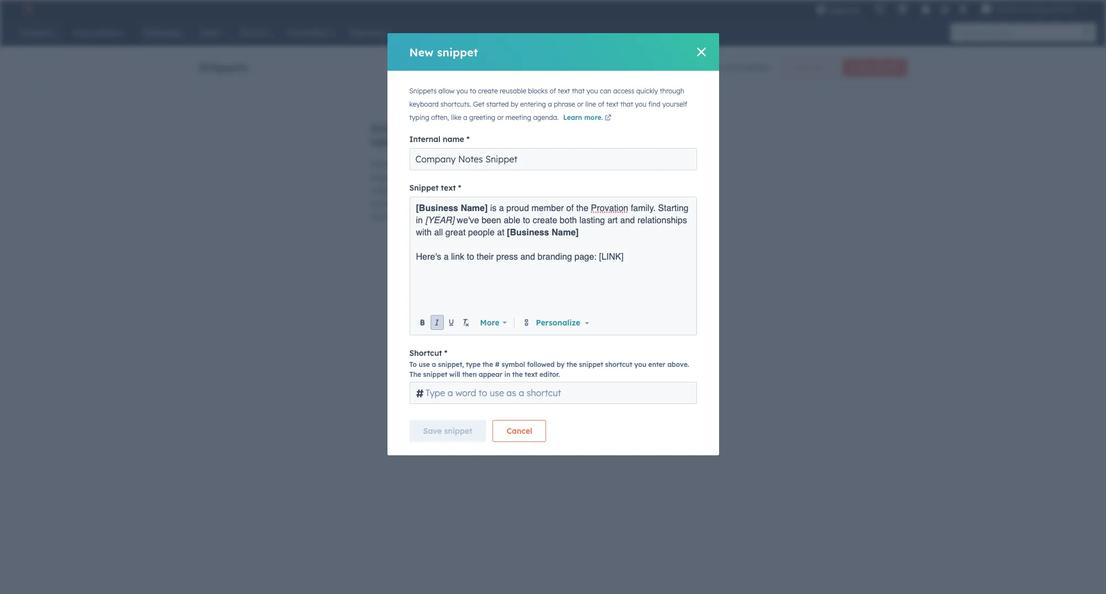 Task type: describe. For each thing, give the bounding box(es) containing it.
common
[[482, 159, 514, 169]]

create for both
[[533, 216, 558, 226]]

upgrade
[[828, 6, 859, 14]]

is a proud member of the provation family. starting in
[[416, 204, 691, 226]]

2 vertical spatial notes
[[426, 199, 446, 209]]

learn more. link
[[563, 113, 613, 123]]

appear
[[479, 371, 503, 379]]

learn
[[563, 113, 582, 122]]

save snippet
[[423, 426, 473, 436]]

of right blocks
[[550, 87, 556, 95]]

notifications image
[[958, 5, 968, 15]]

lasting
[[580, 216, 605, 226]]

we've
[[457, 216, 479, 226]]

will
[[450, 371, 460, 379]]

create snippet button
[[843, 59, 907, 76]]

# inside shortcut to use a snippet, type the # symbol followed by the snippet shortcut you enter above. the snippet will then appear in the text editor.
[[495, 361, 500, 369]]

symbol
[[502, 361, 525, 369]]

enter
[[649, 361, 666, 369]]

over.
[[462, 212, 479, 222]]

reusable
[[500, 87, 526, 95]]

writing
[[429, 121, 469, 135]]

the up appear
[[483, 361, 493, 369]]

through
[[660, 87, 685, 95]]

most
[[462, 159, 480, 169]]

1 horizontal spatial name]
[[552, 228, 579, 238]]

you left the find
[[635, 100, 647, 108]]

shortcut to use a snippet, type the # symbol followed by the snippet shortcut you enter above. the snippet will then appear in the text editor.
[[410, 348, 690, 379]]

and inside save time writing emails and taking notes
[[511, 121, 533, 135]]

1 vertical spatial [business name]
[[507, 228, 579, 238]]

snippet text
[[410, 183, 456, 193]]

you up shortcuts.
[[457, 87, 468, 95]]

1 vertical spatial emails
[[418, 173, 442, 183]]

phrase
[[554, 100, 575, 108]]

create shortcuts to your most common responses in emails sent to prospects and notes logged in your crm. quickly send emails and log notes without having to type the same thing over and over.
[[371, 159, 531, 222]]

0
[[719, 62, 724, 72]]

responses
[[371, 173, 407, 183]]

5
[[735, 62, 740, 72]]

taking
[[371, 135, 407, 149]]

by inside snippets allow you to create reusable blocks of text that you can access quickly through keyboard shortcuts. get started by entering a phrase or line of text that you find yourself typing often, like a greeting or meeting agenda.
[[511, 100, 519, 108]]

a left link
[[444, 252, 449, 262]]

upgrade image
[[816, 5, 826, 15]]

yourself
[[663, 100, 688, 108]]

and right 'press'
[[521, 252, 535, 262]]

2 vertical spatial emails
[[371, 199, 394, 209]]

you inside shortcut to use a snippet, type the # symbol followed by the snippet shortcut you enter above. the snippet will then appear in the text editor.
[[635, 361, 647, 369]]

access
[[614, 87, 635, 95]]

thing
[[407, 212, 425, 222]]

to
[[410, 361, 417, 369]]

line
[[586, 100, 596, 108]]

new folder button
[[783, 59, 836, 76]]

above.
[[668, 361, 690, 369]]

provation inside is a proud member of the provation family. starting in
[[591, 204, 629, 213]]

started
[[486, 100, 509, 108]]

cancel
[[507, 426, 533, 436]]

the right followed
[[567, 361, 577, 369]]

the
[[410, 371, 421, 379]]

quickly
[[468, 186, 495, 196]]

save for save time writing emails and taking notes
[[371, 121, 398, 135]]

branding
[[538, 252, 572, 262]]

entering
[[520, 100, 546, 108]]

been
[[482, 216, 501, 226]]

design
[[1028, 4, 1052, 13]]

link opens in a new window image
[[605, 115, 612, 122]]

create for reusable
[[478, 87, 498, 95]]

a right like at the left
[[463, 113, 468, 122]]

is
[[490, 204, 497, 213]]

0 vertical spatial that
[[572, 87, 585, 95]]

family.
[[631, 204, 656, 213]]

snippets for snippets allow you to create reusable blocks of text that you can access quickly through keyboard shortcuts. get started by entering a phrase or line of text that you find yourself typing often, like a greeting or meeting agenda.
[[410, 87, 437, 95]]

to right link
[[467, 252, 474, 262]]

quickly
[[637, 87, 658, 95]]

member
[[532, 204, 564, 213]]

editor.
[[540, 371, 560, 379]]

can
[[600, 87, 612, 95]]

snippet for new snippet
[[437, 45, 478, 59]]

internal name
[[410, 134, 464, 144]]

of right line
[[598, 100, 605, 108]]

log
[[413, 199, 424, 209]]

snippets allow you to create reusable blocks of text that you can access quickly through keyboard shortcuts. get started by entering a phrase or line of text that you find yourself typing often, like a greeting or meeting agenda.
[[410, 87, 688, 122]]

emails inside save time writing emails and taking notes
[[472, 121, 508, 135]]

Internal name text field
[[410, 148, 697, 170]]

meeting
[[506, 113, 531, 122]]

get
[[473, 100, 485, 108]]

folder
[[808, 63, 827, 71]]

and up send
[[509, 173, 523, 183]]

provation design studio button
[[975, 0, 1092, 18]]

new snippet
[[410, 45, 478, 59]]

type inside create shortcuts to your most common responses in emails sent to prospects and notes logged in your crm. quickly send emails and log notes without having to type the same thing over and over.
[[515, 199, 531, 209]]

type inside shortcut to use a snippet, type the # symbol followed by the snippet shortcut you enter above. the snippet will then appear in the text editor.
[[466, 361, 481, 369]]

Search HubSpot search field
[[951, 23, 1087, 42]]

provation inside popup button
[[994, 4, 1026, 13]]

crm.
[[448, 186, 466, 196]]

shortcut element
[[410, 382, 697, 404]]

hubspot image
[[20, 2, 33, 15]]

calling icon image
[[875, 4, 885, 14]]

new for new folder
[[793, 63, 807, 71]]

art
[[608, 216, 618, 226]]

here's
[[416, 252, 441, 262]]

to right sent
[[462, 173, 469, 183]]

snippet for save snippet
[[444, 426, 473, 436]]

typing
[[410, 113, 429, 122]]

0 vertical spatial your
[[443, 159, 459, 169]]

use
[[419, 361, 430, 369]]

to down send
[[505, 199, 512, 209]]

marketplaces button
[[892, 0, 915, 18]]

in up the log
[[420, 186, 427, 196]]

create snippet
[[852, 63, 898, 71]]

0 vertical spatial [business name]
[[416, 204, 488, 213]]

help image
[[921, 5, 931, 15]]

having
[[478, 199, 503, 209]]

of inside the snippets banner
[[726, 62, 733, 72]]

the inside create shortcuts to your most common responses in emails sent to prospects and notes logged in your crm. quickly send emails and log notes without having to type the same thing over and over.
[[371, 212, 382, 222]]

and inside we've been able to create both lasting art and relationships with all great people at
[[621, 216, 635, 226]]

notes inside save time writing emails and taking notes
[[410, 135, 440, 149]]

text inside shortcut to use a snippet, type the # symbol followed by the snippet shortcut you enter above. the snippet will then appear in the text editor.
[[525, 371, 538, 379]]

shortcut
[[605, 361, 633, 369]]

all
[[434, 228, 443, 238]]



Task type: locate. For each thing, give the bounding box(es) containing it.
keyboard
[[410, 100, 439, 108]]

your up sent
[[443, 159, 459, 169]]

or
[[577, 100, 584, 108], [497, 113, 504, 122]]

1 vertical spatial by
[[557, 361, 565, 369]]

and left agenda.
[[511, 121, 533, 135]]

0 vertical spatial provation
[[994, 4, 1026, 13]]

1 horizontal spatial save
[[423, 426, 442, 436]]

in inside is a proud member of the provation family. starting in
[[416, 216, 423, 226]]

0 vertical spatial emails
[[472, 121, 508, 135]]

here's a link to their press and branding page: [link]
[[416, 252, 624, 262]]

emails
[[472, 121, 508, 135], [418, 173, 442, 183], [371, 199, 394, 209]]

that up phrase
[[572, 87, 585, 95]]

0 vertical spatial create
[[478, 87, 498, 95]]

search image
[[1083, 29, 1091, 37]]

0 vertical spatial notes
[[410, 135, 440, 149]]

internal
[[410, 134, 441, 144]]

1 vertical spatial #
[[416, 386, 424, 400]]

starting
[[658, 204, 689, 213]]

menu containing provation design studio
[[809, 0, 1093, 18]]

1 vertical spatial save
[[423, 426, 442, 436]]

[year]
[[426, 216, 455, 226]]

0 vertical spatial save
[[371, 121, 398, 135]]

personalize
[[536, 318, 581, 328]]

marketplaces image
[[898, 5, 908, 15]]

text
[[558, 87, 570, 95], [607, 100, 619, 108], [441, 183, 456, 193], [525, 371, 538, 379]]

in down symbol
[[505, 371, 511, 379]]

james peterson image
[[982, 4, 992, 14]]

snippet
[[437, 45, 478, 59], [875, 63, 898, 71], [579, 361, 604, 369], [423, 371, 448, 379], [444, 426, 473, 436]]

emails up same
[[371, 199, 394, 209]]

0 horizontal spatial save
[[371, 121, 398, 135]]

close image
[[697, 48, 706, 56]]

the
[[576, 204, 589, 213], [371, 212, 382, 222], [483, 361, 493, 369], [567, 361, 577, 369], [513, 371, 523, 379]]

1 vertical spatial snippets
[[410, 87, 437, 95]]

help button
[[917, 0, 936, 18]]

new inside button
[[793, 63, 807, 71]]

new left folder
[[793, 63, 807, 71]]

create for create snippet
[[852, 63, 873, 71]]

by down reusable
[[511, 100, 519, 108]]

snippet inside button
[[875, 63, 898, 71]]

0 horizontal spatial new
[[410, 45, 434, 59]]

1 vertical spatial new
[[793, 63, 807, 71]]

1 vertical spatial create
[[533, 216, 558, 226]]

create inside we've been able to create both lasting art and relationships with all great people at
[[533, 216, 558, 226]]

0 horizontal spatial that
[[572, 87, 585, 95]]

and down logged
[[397, 199, 411, 209]]

0 vertical spatial snippets
[[199, 60, 247, 74]]

0 vertical spatial type
[[515, 199, 531, 209]]

0 horizontal spatial by
[[511, 100, 519, 108]]

page:
[[575, 252, 597, 262]]

of left 5
[[726, 62, 733, 72]]

create for create shortcuts to your most common responses in emails sent to prospects and notes logged in your crm. quickly send emails and log notes without having to type the same thing over and over.
[[371, 159, 395, 169]]

the inside is a proud member of the provation family. starting in
[[576, 204, 589, 213]]

a inside shortcut to use a snippet, type the # symbol followed by the snippet shortcut you enter above. the snippet will then appear in the text editor.
[[432, 361, 436, 369]]

same
[[385, 212, 405, 222]]

that
[[572, 87, 585, 95], [621, 100, 633, 108]]

notes down responses
[[371, 186, 391, 196]]

shortcuts
[[397, 159, 431, 169]]

provation right james peterson image
[[994, 4, 1026, 13]]

and right art
[[621, 216, 635, 226]]

you left can
[[587, 87, 598, 95]]

snippets banner
[[199, 55, 907, 76]]

1 horizontal spatial [business
[[507, 228, 549, 238]]

create up responses
[[371, 159, 395, 169]]

a right use in the bottom left of the page
[[432, 361, 436, 369]]

followed
[[527, 361, 555, 369]]

1 vertical spatial create
[[371, 159, 395, 169]]

the left same
[[371, 212, 382, 222]]

dialog containing new snippet
[[387, 33, 719, 456]]

new folder
[[793, 63, 827, 71]]

or down started
[[497, 113, 504, 122]]

create right folder
[[852, 63, 873, 71]]

settings image
[[940, 5, 950, 15]]

1 horizontal spatial create
[[852, 63, 873, 71]]

0 vertical spatial create
[[852, 63, 873, 71]]

in inside shortcut to use a snippet, type the # symbol followed by the snippet shortcut you enter above. the snippet will then appear in the text editor.
[[505, 371, 511, 379]]

0 horizontal spatial provation
[[591, 204, 629, 213]]

0 of 5 created
[[719, 62, 770, 72]]

0 horizontal spatial type
[[466, 361, 481, 369]]

1 horizontal spatial #
[[495, 361, 500, 369]]

link opens in a new window image
[[605, 113, 612, 123]]

0 vertical spatial by
[[511, 100, 519, 108]]

settings link
[[938, 3, 952, 15]]

you left enter
[[635, 361, 647, 369]]

to right shortcuts
[[433, 159, 441, 169]]

notes up shortcuts
[[410, 135, 440, 149]]

0 horizontal spatial [business name]
[[416, 204, 488, 213]]

search button
[[1078, 23, 1097, 42]]

we've been able to create both lasting art and relationships with all great people at
[[416, 216, 690, 238]]

2 horizontal spatial emails
[[472, 121, 508, 135]]

notes
[[410, 135, 440, 149], [371, 186, 391, 196], [426, 199, 446, 209]]

create inside button
[[852, 63, 873, 71]]

emails up snippet text
[[418, 173, 442, 183]]

calling icon button
[[871, 2, 889, 16]]

provation up art
[[591, 204, 629, 213]]

1 horizontal spatial create
[[533, 216, 558, 226]]

1 vertical spatial or
[[497, 113, 504, 122]]

[business name] down is a proud member of the provation family. starting in
[[507, 228, 579, 238]]

0 horizontal spatial create
[[371, 159, 395, 169]]

type up able
[[515, 199, 531, 209]]

dialog
[[387, 33, 719, 456]]

more.
[[585, 113, 603, 122]]

1 horizontal spatial or
[[577, 100, 584, 108]]

type
[[515, 199, 531, 209], [466, 361, 481, 369]]

0 vertical spatial [business
[[416, 204, 458, 213]]

menu
[[809, 0, 1093, 18]]

of up "both"
[[567, 204, 574, 213]]

allow
[[439, 87, 455, 95]]

1 vertical spatial name]
[[552, 228, 579, 238]]

0 vertical spatial name]
[[461, 204, 488, 213]]

save for save snippet
[[423, 426, 442, 436]]

name]
[[461, 204, 488, 213], [552, 228, 579, 238]]

able
[[504, 216, 521, 226]]

1 horizontal spatial new
[[793, 63, 807, 71]]

text up link opens in a new window icon
[[607, 100, 619, 108]]

1 horizontal spatial type
[[515, 199, 531, 209]]

shortcut
[[410, 348, 442, 358]]

0 vertical spatial #
[[495, 361, 500, 369]]

notes up over
[[426, 199, 446, 209]]

1 vertical spatial notes
[[371, 186, 391, 196]]

0 horizontal spatial #
[[416, 386, 424, 400]]

# inside shortcut element
[[416, 386, 424, 400]]

logged
[[393, 186, 418, 196]]

save time writing emails and taking notes
[[371, 121, 533, 149]]

type up then
[[466, 361, 481, 369]]

provation design studio
[[994, 4, 1076, 13]]

by up the editor.
[[557, 361, 565, 369]]

1 vertical spatial [business
[[507, 228, 549, 238]]

of inside is a proud member of the provation family. starting in
[[567, 204, 574, 213]]

of
[[726, 62, 733, 72], [550, 87, 556, 95], [598, 100, 605, 108], [567, 204, 574, 213]]

greeting
[[469, 113, 496, 122]]

save inside save time writing emails and taking notes
[[371, 121, 398, 135]]

snippet
[[410, 183, 439, 193]]

[link]
[[599, 252, 624, 262]]

to inside we've been able to create both lasting art and relationships with all great people at
[[523, 216, 530, 226]]

to right able
[[523, 216, 530, 226]]

[business name]
[[416, 204, 488, 213], [507, 228, 579, 238]]

to inside snippets allow you to create reusable blocks of text that you can access quickly through keyboard shortcuts. get started by entering a phrase or line of text that you find yourself typing often, like a greeting or meeting agenda.
[[470, 87, 476, 95]]

studio
[[1054, 4, 1076, 13]]

save inside save snippet button
[[423, 426, 442, 436]]

a inside is a proud member of the provation family. starting in
[[499, 204, 504, 213]]

1 horizontal spatial emails
[[418, 173, 442, 183]]

0 horizontal spatial name]
[[461, 204, 488, 213]]

learn more.
[[563, 113, 603, 122]]

[business name] up the [year]
[[416, 204, 488, 213]]

new
[[410, 45, 434, 59], [793, 63, 807, 71]]

link
[[451, 252, 465, 262]]

text up phrase
[[558, 87, 570, 95]]

sent
[[444, 173, 459, 183]]

Type a word to use as a shortcut text field
[[410, 382, 697, 404]]

snippets for snippets
[[199, 60, 247, 74]]

a right is
[[499, 204, 504, 213]]

snippets inside banner
[[199, 60, 247, 74]]

[business down able
[[507, 228, 549, 238]]

new up 'keyboard'
[[410, 45, 434, 59]]

emails down started
[[472, 121, 508, 135]]

name] up we've at top
[[461, 204, 488, 213]]

or left line
[[577, 100, 584, 108]]

1 vertical spatial that
[[621, 100, 633, 108]]

the up the lasting on the right of page
[[576, 204, 589, 213]]

shortcuts.
[[441, 100, 472, 108]]

1 vertical spatial provation
[[591, 204, 629, 213]]

# up appear
[[495, 361, 500, 369]]

create inside snippets allow you to create reusable blocks of text that you can access quickly through keyboard shortcuts. get started by entering a phrase or line of text that you find yourself typing often, like a greeting or meeting agenda.
[[478, 87, 498, 95]]

0 horizontal spatial snippets
[[199, 60, 247, 74]]

more
[[480, 318, 500, 328]]

create inside create shortcuts to your most common responses in emails sent to prospects and notes logged in your crm. quickly send emails and log notes without having to type the same thing over and over.
[[371, 159, 395, 169]]

snippets
[[199, 60, 247, 74], [410, 87, 437, 95]]

[business up the [year]
[[416, 204, 458, 213]]

people
[[468, 228, 495, 238]]

with
[[416, 228, 432, 238]]

time
[[401, 121, 426, 135]]

and up great
[[446, 212, 460, 222]]

the down symbol
[[513, 371, 523, 379]]

# down the on the bottom
[[416, 386, 424, 400]]

more button
[[473, 317, 515, 328]]

in down shortcuts
[[409, 173, 416, 183]]

blocks
[[528, 87, 548, 95]]

snippet for create snippet
[[875, 63, 898, 71]]

0 vertical spatial or
[[577, 100, 584, 108]]

notifications button
[[954, 0, 973, 18]]

0 horizontal spatial or
[[497, 113, 504, 122]]

create down member
[[533, 216, 558, 226]]

by inside shortcut to use a snippet, type the # symbol followed by the snippet shortcut you enter above. the snippet will then appear in the text editor.
[[557, 361, 565, 369]]

text down sent
[[441, 183, 456, 193]]

name] down "both"
[[552, 228, 579, 238]]

personalize button
[[534, 317, 592, 329]]

menu item
[[867, 0, 869, 18]]

cancel button
[[493, 420, 546, 442]]

snippet,
[[438, 361, 464, 369]]

1 vertical spatial your
[[429, 186, 445, 196]]

a up agenda.
[[548, 100, 552, 108]]

relationships
[[638, 216, 687, 226]]

1 vertical spatial type
[[466, 361, 481, 369]]

0 horizontal spatial [business
[[416, 204, 458, 213]]

0 vertical spatial new
[[410, 45, 434, 59]]

in
[[409, 173, 416, 183], [420, 186, 427, 196], [416, 216, 423, 226], [505, 371, 511, 379]]

snippets inside snippets allow you to create reusable blocks of text that you can access quickly through keyboard shortcuts. get started by entering a phrase or line of text that you find yourself typing often, like a greeting or meeting agenda.
[[410, 87, 437, 95]]

none text field containing [business name]
[[416, 202, 691, 313]]

at
[[497, 228, 505, 238]]

new for new snippet
[[410, 45, 434, 59]]

#
[[495, 361, 500, 369], [416, 386, 424, 400]]

create up get
[[478, 87, 498, 95]]

your
[[443, 159, 459, 169], [429, 186, 445, 196]]

like
[[451, 113, 462, 122]]

1 horizontal spatial by
[[557, 361, 565, 369]]

None text field
[[416, 202, 691, 313]]

without
[[448, 199, 476, 209]]

over
[[428, 212, 443, 222]]

that down access at top right
[[621, 100, 633, 108]]

0 horizontal spatial emails
[[371, 199, 394, 209]]

send
[[497, 186, 515, 196]]

text down followed
[[525, 371, 538, 379]]

hubspot link
[[13, 2, 41, 15]]

to up get
[[470, 87, 476, 95]]

snippet inside button
[[444, 426, 473, 436]]

1 horizontal spatial snippets
[[410, 87, 437, 95]]

1 horizontal spatial provation
[[994, 4, 1026, 13]]

your down sent
[[429, 186, 445, 196]]

1 horizontal spatial that
[[621, 100, 633, 108]]

created
[[742, 62, 770, 72]]

1 horizontal spatial [business name]
[[507, 228, 579, 238]]

0 horizontal spatial create
[[478, 87, 498, 95]]

name
[[443, 134, 464, 144]]

proud
[[507, 204, 529, 213]]

in up with
[[416, 216, 423, 226]]

and
[[511, 121, 533, 135], [509, 173, 523, 183], [397, 199, 411, 209], [446, 212, 460, 222], [621, 216, 635, 226], [521, 252, 535, 262]]



Task type: vqa. For each thing, say whether or not it's contained in the screenshot.
"HubSpot" link
yes



